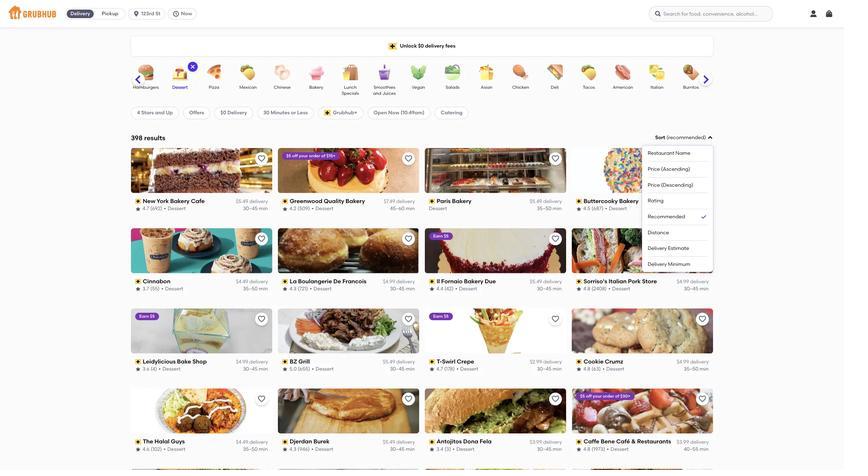 Task type: locate. For each thing, give the bounding box(es) containing it.
1 vertical spatial off
[[586, 394, 592, 399]]

$5.49 for il fornaio bakery due
[[530, 279, 542, 285]]

your
[[299, 153, 308, 158], [593, 394, 602, 399]]

• down bene
[[607, 446, 609, 452]]

3.7
[[143, 286, 149, 292]]

svg image
[[810, 10, 818, 18], [173, 10, 180, 17], [655, 10, 662, 17]]

mexican image
[[236, 65, 261, 80]]

antojitos dona fela
[[437, 438, 492, 445]]

dessert for new
[[168, 206, 186, 212]]

min for new york bakery cafe
[[259, 206, 268, 212]]

asian
[[481, 85, 493, 90]]

check icon image
[[701, 213, 708, 220]]

1 horizontal spatial order
[[603, 394, 615, 399]]

4.8 down "sorriso's"
[[584, 286, 591, 292]]

398
[[131, 134, 143, 142]]

pizza image
[[202, 65, 227, 80]]

0 vertical spatial $4.49 delivery
[[236, 279, 268, 285]]

• dessert down café
[[607, 446, 629, 452]]

subscription pass image
[[282, 199, 289, 204], [429, 199, 436, 204], [282, 279, 289, 284], [282, 359, 289, 364], [576, 359, 583, 364], [282, 440, 289, 445], [576, 440, 583, 445]]

subscription pass image left greenwood
[[282, 199, 289, 204]]

0 vertical spatial and
[[373, 91, 381, 96]]

dessert right (655)
[[316, 366, 334, 372]]

2 $4.49 delivery from the top
[[236, 439, 268, 445]]

4.3 down la
[[290, 286, 297, 292]]

$4.49 for the halal guys
[[236, 439, 248, 445]]

$3.99 delivery for caffe bene café & restaurants
[[677, 439, 709, 445]]

0 horizontal spatial 4.7
[[143, 206, 149, 212]]

la boulangerie de francois
[[290, 278, 367, 285]]

salads image
[[440, 65, 465, 80]]

1 vertical spatial your
[[593, 394, 602, 399]]

caffe
[[584, 438, 600, 445]]

italian left pork
[[609, 278, 627, 285]]

now right "st"
[[181, 11, 192, 17]]

order for bene
[[603, 394, 615, 399]]

delivery for bz grill
[[396, 359, 415, 365]]

star icon image left the 4.7 (178)
[[429, 367, 435, 372]]

of for quality
[[322, 153, 326, 158]]

1 vertical spatial 40–55 min
[[684, 446, 709, 452]]

bakery right quality
[[346, 198, 365, 204]]

1 horizontal spatial $0
[[418, 43, 424, 49]]

• for caffe bene café & restaurants
[[607, 446, 609, 452]]

djerdan
[[290, 438, 312, 445]]

earn $5 down 3.7
[[140, 314, 155, 319]]

$0 right 'offers'
[[221, 110, 226, 116]]

1 vertical spatial 4.3
[[290, 446, 297, 452]]

dessert down café
[[611, 446, 629, 452]]

0 vertical spatial italian
[[651, 85, 664, 90]]

0 horizontal spatial grubhub plus flag logo image
[[324, 110, 331, 116]]

star icon image left 4.8 (63)
[[576, 367, 582, 372]]

star icon image left 4.6 at bottom
[[135, 447, 141, 452]]

• dessert for new york bakery cafe
[[164, 206, 186, 212]]

0 horizontal spatial $3.99
[[530, 439, 542, 445]]

antojitos dona fela logo image
[[425, 389, 566, 434]]

• dessert for la boulangerie de francois
[[310, 286, 332, 292]]

$2.99 delivery
[[530, 359, 562, 365]]

1 vertical spatial order
[[603, 394, 615, 399]]

svg image
[[825, 10, 834, 18], [133, 10, 140, 17], [190, 64, 196, 70], [708, 135, 713, 141]]

• dessert right (55)
[[162, 286, 183, 292]]

)
[[705, 135, 706, 141]]

1 horizontal spatial now
[[388, 110, 400, 116]]

t-
[[437, 358, 442, 365]]

of left the $30+
[[616, 394, 620, 399]]

0 vertical spatial 4.8
[[584, 286, 591, 292]]

star icon image left 4.3 (721) at the left of the page
[[282, 286, 288, 292]]

None field
[[642, 134, 713, 272]]

off
[[292, 153, 298, 158], [586, 394, 592, 399]]

list box containing restaurant name
[[648, 146, 708, 272]]

• down the halal guys on the left of page
[[164, 446, 166, 452]]

$2.99
[[530, 359, 542, 365]]

bakery right paris
[[452, 198, 472, 204]]

30–45 min for antojitos dona fela
[[537, 446, 562, 452]]

4.7
[[143, 206, 149, 212], [437, 366, 443, 372]]

subscription pass image for sorriso's italian pork store
[[576, 279, 583, 284]]

• for djerdan burek
[[312, 446, 314, 452]]

(692)
[[151, 206, 162, 212]]

and left up
[[155, 110, 165, 116]]

2 vertical spatial 4.8
[[584, 446, 591, 452]]

chicken image
[[509, 65, 533, 80]]

dessert down greenwood quality bakery
[[316, 206, 334, 212]]

order left $15+
[[309, 153, 321, 158]]

star icon image left 3.4
[[429, 447, 435, 452]]

now button
[[168, 8, 200, 20]]

star icon image left the 3.6
[[135, 367, 141, 372]]

t-swirl crepe logo image
[[425, 308, 566, 354]]

• for il fornaio bakery due
[[456, 286, 458, 292]]

$4.49 for cinnabon
[[236, 279, 248, 285]]

delivery for leidylicious bake shop
[[249, 359, 268, 365]]

0 vertical spatial price
[[648, 166, 660, 172]]

bakery left rating
[[620, 198, 639, 204]]

• right (63)
[[603, 366, 605, 372]]

subscription pass image left the t-
[[429, 359, 436, 364]]

subscription pass image left antojitos
[[429, 440, 436, 445]]

pickup
[[102, 11, 118, 17]]

$3.99 for antojitos dona fela
[[530, 439, 542, 445]]

specials
[[342, 91, 359, 96]]

• dessert down sorriso's italian pork store
[[609, 286, 631, 292]]

your for caffe
[[593, 394, 602, 399]]

save this restaurant button
[[255, 152, 268, 165], [402, 152, 415, 165], [549, 152, 562, 165], [696, 152, 709, 165], [255, 232, 268, 245], [402, 232, 415, 245], [549, 232, 562, 245], [696, 232, 709, 245], [255, 313, 268, 325], [402, 313, 415, 325], [549, 313, 562, 325], [696, 313, 709, 325], [255, 393, 268, 406], [402, 393, 415, 406], [549, 393, 562, 406], [696, 393, 709, 406]]

earn $5 down paris
[[434, 234, 449, 239]]

svg image inside the now "button"
[[173, 10, 180, 17]]

dessert for antojitos
[[457, 446, 475, 452]]

30
[[263, 110, 270, 116]]

subscription pass image left caffe at the bottom of the page
[[576, 440, 583, 445]]

dessert down leidylicious bake shop
[[163, 366, 181, 372]]

3.6 (4)
[[143, 366, 157, 372]]

• dessert down crepe
[[457, 366, 479, 372]]

dessert for cookie
[[607, 366, 625, 372]]

earn down 4.4
[[434, 314, 443, 319]]

subscription pass image inside buttercooky bakery link
[[576, 199, 583, 204]]

list box
[[648, 146, 708, 272]]

dessert down burek
[[316, 446, 334, 452]]

1 horizontal spatial off
[[586, 394, 592, 399]]

minimum
[[668, 261, 691, 267]]

• dessert for sorriso's italian pork store
[[609, 286, 631, 292]]

1 $4.49 from the top
[[236, 279, 248, 285]]

0 vertical spatial now
[[181, 11, 192, 17]]

1 40–55 from the top
[[684, 206, 699, 212]]

$0
[[418, 43, 424, 49], [221, 110, 226, 116]]

chicken
[[512, 85, 529, 90]]

and down smoothies
[[373, 91, 381, 96]]

4.8 down caffe at the bottom of the page
[[584, 446, 591, 452]]

djerdan burek
[[290, 438, 330, 445]]

• dessert down leidylicious bake shop
[[159, 366, 181, 372]]

your down (63)
[[593, 394, 602, 399]]

and inside smoothies and juices
[[373, 91, 381, 96]]

star icon image for djerdan burek
[[282, 447, 288, 452]]

vegan image
[[406, 65, 431, 80]]

of
[[322, 153, 326, 158], [616, 394, 620, 399]]

4.8 for caffe bene café & restaurants
[[584, 446, 591, 452]]

4.8 left (63)
[[584, 366, 591, 372]]

30–45 for antojitos dona fela
[[537, 446, 552, 452]]

1 vertical spatial 4.7
[[437, 366, 443, 372]]

star icon image left 5.0
[[282, 367, 288, 372]]

save this restaurant image
[[257, 154, 266, 163], [699, 154, 707, 163], [404, 235, 413, 243], [699, 235, 707, 243], [404, 315, 413, 323], [699, 315, 707, 323], [551, 395, 560, 404]]

smoothies and juices
[[373, 85, 396, 96]]

1 horizontal spatial grubhub plus flag logo image
[[389, 43, 397, 50]]

• down york
[[164, 206, 166, 212]]

save this restaurant image for antojitos dona fela
[[551, 395, 560, 404]]

subscription pass image left cinnabon
[[135, 279, 142, 284]]

• for leidylicious bake shop
[[159, 366, 161, 372]]

0 vertical spatial your
[[299, 153, 308, 158]]

0 vertical spatial 4.3
[[290, 286, 297, 292]]

price up rating
[[648, 182, 660, 188]]

main navigation navigation
[[0, 0, 844, 28]]

minutes
[[271, 110, 290, 116]]

star icon image for la boulangerie de francois
[[282, 286, 288, 292]]

1 horizontal spatial and
[[373, 91, 381, 96]]

30–45 for il fornaio bakery due
[[537, 286, 552, 292]]

earn $5
[[434, 234, 449, 239], [140, 314, 155, 319], [434, 314, 449, 319]]

(655)
[[298, 366, 310, 372]]

delivery for t-swirl crepe
[[543, 359, 562, 365]]

subscription pass image left 'new'
[[135, 199, 142, 204]]

1 vertical spatial price
[[648, 182, 660, 188]]

$5.49 for new york bakery cafe
[[236, 199, 248, 205]]

• down t-swirl crepe
[[457, 366, 459, 372]]

delivery for new york bakery cafe
[[249, 199, 268, 205]]

buttercooky bakery link
[[576, 197, 709, 205]]

delivery inside "button"
[[70, 11, 90, 17]]

star icon image left 4.8 (1973) at the right
[[576, 447, 582, 452]]

dessert down il fornaio bakery due
[[459, 286, 477, 292]]

• dessert for djerdan burek
[[312, 446, 334, 452]]

0 horizontal spatial your
[[299, 153, 308, 158]]

dessert down crumz
[[607, 366, 625, 372]]

1 vertical spatial 40–55
[[684, 446, 699, 452]]

4.4
[[437, 286, 444, 292]]

4.8
[[584, 286, 591, 292], [584, 366, 591, 372], [584, 446, 591, 452]]

delivery down distance
[[648, 245, 667, 252]]

40–55
[[684, 206, 699, 212], [684, 446, 699, 452]]

1 horizontal spatial italian
[[651, 85, 664, 90]]

$4.99 delivery
[[383, 279, 415, 285], [677, 279, 709, 285], [236, 359, 268, 365], [677, 359, 709, 365]]

subscription pass image for caffe bene café & restaurants
[[576, 440, 583, 445]]

0 horizontal spatial now
[[181, 11, 192, 17]]

subscription pass image left "sorriso's"
[[576, 279, 583, 284]]

(3)
[[445, 446, 451, 452]]

bakery image
[[304, 65, 329, 80]]

30–45 min for bz grill
[[390, 366, 415, 372]]

1 horizontal spatial your
[[593, 394, 602, 399]]

new york bakery cafe
[[143, 198, 205, 204]]

delivery for caffe bene café & restaurants
[[690, 439, 709, 445]]

• down djerdan burek at the bottom left of the page
[[312, 446, 314, 452]]

now right open at the left
[[388, 110, 400, 116]]

2 price from the top
[[648, 182, 660, 188]]

0 vertical spatial of
[[322, 153, 326, 158]]

2 $3.99 delivery from the left
[[677, 439, 709, 445]]

1 vertical spatial italian
[[609, 278, 627, 285]]

de
[[334, 278, 341, 285]]

bakery left due
[[464, 278, 484, 285]]

0 vertical spatial 40–55 min
[[684, 206, 709, 212]]

dessert down the antojitos dona fela
[[457, 446, 475, 452]]

2 $3.99 from the left
[[677, 439, 689, 445]]

0 horizontal spatial order
[[309, 153, 321, 158]]

40–55 min
[[684, 206, 709, 212], [684, 446, 709, 452]]

0 horizontal spatial svg image
[[173, 10, 180, 17]]

• dessert for antojitos dona fela
[[453, 446, 475, 452]]

• dessert for cinnabon
[[162, 286, 183, 292]]

$5.49 delivery for il fornaio bakery due
[[530, 279, 562, 285]]

asian image
[[474, 65, 499, 80]]

list box inside 'field'
[[648, 146, 708, 272]]

2 $4.49 from the top
[[236, 439, 248, 445]]

30–45 min
[[243, 206, 268, 212], [390, 286, 415, 292], [537, 286, 562, 292], [684, 286, 709, 292], [243, 366, 268, 372], [390, 366, 415, 372], [537, 366, 562, 372], [390, 446, 415, 452], [537, 446, 562, 452]]

italian down italian image
[[651, 85, 664, 90]]

subscription pass image left paris
[[429, 199, 436, 204]]

min for djerdan burek
[[406, 446, 415, 452]]

caffe bene café & restaurants  logo image
[[572, 389, 713, 434]]

star icon image left "4.3 (946)"
[[282, 447, 288, 452]]

min for il fornaio bakery due
[[553, 286, 562, 292]]

• for cookie crumz
[[603, 366, 605, 372]]

4.7 (178)
[[437, 366, 455, 372]]

sorriso's italian pork store logo image
[[572, 228, 713, 273]]

4.5
[[584, 206, 591, 212]]

subscription pass image left 'buttercooky'
[[576, 199, 583, 204]]

4.3 left the (946) at the bottom of the page
[[290, 446, 297, 452]]

4.3 for djerdan burek
[[290, 446, 297, 452]]

1 $3.99 delivery from the left
[[530, 439, 562, 445]]

dessert down the la boulangerie de francois at the bottom left of page
[[314, 286, 332, 292]]

$5.49 for bz grill
[[383, 359, 395, 365]]

star icon image
[[135, 206, 141, 212], [282, 206, 288, 212], [576, 206, 582, 212], [135, 286, 141, 292], [282, 286, 288, 292], [429, 286, 435, 292], [576, 286, 582, 292], [135, 367, 141, 372], [282, 367, 288, 372], [429, 367, 435, 372], [576, 367, 582, 372], [135, 447, 141, 452], [282, 447, 288, 452], [429, 447, 435, 452], [576, 447, 582, 452]]

• dessert for caffe bene café & restaurants
[[607, 446, 629, 452]]

1 $4.49 delivery from the top
[[236, 279, 268, 285]]

star icon image for caffe bene café & restaurants
[[576, 447, 582, 452]]

• right (687)
[[606, 206, 608, 212]]

4.3 for la boulangerie de francois
[[290, 286, 297, 292]]

1 vertical spatial $4.49 delivery
[[236, 439, 268, 445]]

0 vertical spatial off
[[292, 153, 298, 158]]

american image
[[611, 65, 636, 80]]

• right (55)
[[162, 286, 164, 292]]

save this restaurant image for sorriso's italian pork store
[[699, 235, 707, 243]]

• right (4)
[[159, 366, 161, 372]]

your left $15+
[[299, 153, 308, 158]]

1 vertical spatial $4.49
[[236, 439, 248, 445]]

4.8 for sorriso's italian pork store
[[584, 286, 591, 292]]

• dessert right (655)
[[312, 366, 334, 372]]

0 vertical spatial 40–55
[[684, 206, 699, 212]]

• dessert down il fornaio bakery due
[[456, 286, 477, 292]]

delivery estimate
[[648, 245, 689, 252]]

45–60
[[390, 206, 405, 212]]

1 4.8 from the top
[[584, 286, 591, 292]]

1 horizontal spatial $3.99 delivery
[[677, 439, 709, 445]]

2 4.3 from the top
[[290, 446, 297, 452]]

delivery
[[425, 43, 444, 49], [249, 199, 268, 205], [396, 199, 415, 205], [543, 199, 562, 205], [249, 279, 268, 285], [396, 279, 415, 285], [543, 279, 562, 285], [690, 279, 709, 285], [249, 359, 268, 365], [396, 359, 415, 365], [543, 359, 562, 365], [690, 359, 709, 365], [249, 439, 268, 445], [396, 439, 415, 445], [543, 439, 562, 445], [690, 439, 709, 445]]

$0 right "unlock"
[[418, 43, 424, 49]]

lunch
[[344, 85, 357, 90]]

dessert
[[172, 85, 188, 90], [168, 206, 186, 212], [316, 206, 334, 212], [429, 206, 447, 212], [609, 206, 627, 212], [165, 286, 183, 292], [314, 286, 332, 292], [459, 286, 477, 292], [613, 286, 631, 292], [163, 366, 181, 372], [316, 366, 334, 372], [461, 366, 479, 372], [607, 366, 625, 372], [168, 446, 186, 452], [316, 446, 334, 452], [457, 446, 475, 452], [611, 446, 629, 452]]

0 vertical spatial order
[[309, 153, 321, 158]]

earn down 3.7
[[140, 314, 149, 319]]

dessert down guys at left bottom
[[168, 446, 186, 452]]

cookie crumz
[[584, 358, 624, 365]]

(descending)
[[661, 182, 694, 188]]

• for la boulangerie de francois
[[310, 286, 312, 292]]

min for la boulangerie de francois
[[406, 286, 415, 292]]

greenwood quality bakery
[[290, 198, 365, 204]]

boulangerie
[[298, 278, 332, 285]]

cinnabon
[[143, 278, 171, 285]]

• dessert for il fornaio bakery due
[[456, 286, 477, 292]]

earn $5 down 4.4
[[434, 314, 449, 319]]

4.2
[[290, 206, 297, 212]]

subscription pass image left the
[[135, 440, 142, 445]]

subscription pass image left la
[[282, 279, 289, 284]]

delivery for antojitos dona fela
[[543, 439, 562, 445]]

• dessert down guys at left bottom
[[164, 446, 186, 452]]

1 horizontal spatial of
[[616, 394, 620, 399]]

save this restaurant image
[[404, 154, 413, 163], [551, 154, 560, 163], [257, 235, 266, 243], [551, 235, 560, 243], [257, 315, 266, 323], [551, 315, 560, 323], [257, 395, 266, 404], [404, 395, 413, 404], [699, 395, 707, 404]]

queen's room logo image
[[131, 469, 272, 470]]

2 40–55 min from the top
[[684, 446, 709, 452]]

$4.99
[[383, 279, 395, 285], [677, 279, 689, 285], [236, 359, 248, 365], [677, 359, 689, 365]]

price (descending)
[[648, 182, 694, 188]]

subscription pass image
[[135, 199, 142, 204], [576, 199, 583, 204], [135, 279, 142, 284], [429, 279, 436, 284], [576, 279, 583, 284], [135, 359, 142, 364], [429, 359, 436, 364], [135, 440, 142, 445], [429, 440, 436, 445]]

$30+
[[621, 394, 631, 399]]

recommended option
[[648, 209, 708, 225]]

dessert down sorriso's italian pork store
[[613, 286, 631, 292]]

• right "(42)"
[[456, 286, 458, 292]]

halal
[[155, 438, 170, 445]]

•
[[164, 206, 166, 212], [312, 206, 314, 212], [606, 206, 608, 212], [162, 286, 164, 292], [310, 286, 312, 292], [456, 286, 458, 292], [609, 286, 611, 292], [159, 366, 161, 372], [312, 366, 314, 372], [457, 366, 459, 372], [603, 366, 605, 372], [164, 446, 166, 452], [312, 446, 314, 452], [453, 446, 455, 452], [607, 446, 609, 452]]

dessert down paris
[[429, 206, 447, 212]]

• right (721)
[[310, 286, 312, 292]]

1 vertical spatial grubhub plus flag logo image
[[324, 110, 331, 116]]

italian image
[[645, 65, 670, 80]]

delivery for greenwood quality bakery
[[396, 199, 415, 205]]

• for new york bakery cafe
[[164, 206, 166, 212]]

delivery for delivery estimate
[[648, 245, 667, 252]]

delivery left pickup
[[70, 11, 90, 17]]

0 horizontal spatial $0
[[221, 110, 226, 116]]

subscription pass image left djerdan
[[282, 440, 289, 445]]

35–50 min for cinnabon
[[243, 286, 268, 292]]

1 vertical spatial now
[[388, 110, 400, 116]]

caffe bene café & restaurants
[[584, 438, 672, 445]]

• dessert
[[164, 206, 186, 212], [312, 206, 334, 212], [606, 206, 627, 212], [162, 286, 183, 292], [310, 286, 332, 292], [456, 286, 477, 292], [609, 286, 631, 292], [159, 366, 181, 372], [312, 366, 334, 372], [457, 366, 479, 372], [603, 366, 625, 372], [164, 446, 186, 452], [312, 446, 334, 452], [453, 446, 475, 452], [607, 446, 629, 452]]

• dessert down crumz
[[603, 366, 625, 372]]

subscription pass image for cookie crumz
[[576, 359, 583, 364]]

price down 'restaurant'
[[648, 166, 660, 172]]

30–45 min for il fornaio bakery due
[[537, 286, 562, 292]]

dessert for bz
[[316, 366, 334, 372]]

francois
[[343, 278, 367, 285]]

1 horizontal spatial 4.7
[[437, 366, 443, 372]]

1 horizontal spatial svg image
[[655, 10, 662, 17]]

grubhub plus flag logo image
[[389, 43, 397, 50], [324, 110, 331, 116]]

35–50 for cinnabon
[[243, 286, 258, 292]]

4.7 down 'new'
[[143, 206, 149, 212]]

1 horizontal spatial $3.99
[[677, 439, 689, 445]]

(946)
[[298, 446, 310, 452]]

dessert down crepe
[[461, 366, 479, 372]]

40–55 for bakery
[[684, 206, 699, 212]]

grubhub plus flag logo image left "unlock"
[[389, 43, 397, 50]]

0 horizontal spatial of
[[322, 153, 326, 158]]

save this restaurant image for new york bakery cafe
[[257, 154, 266, 163]]

1 $3.99 from the left
[[530, 439, 542, 445]]

$4.49
[[236, 279, 248, 285], [236, 439, 248, 445]]

estimate
[[668, 245, 689, 252]]

• dessert down the antojitos dona fela
[[453, 446, 475, 452]]

1 price from the top
[[648, 166, 660, 172]]

restaurant name
[[648, 150, 691, 156]]

lunch specials image
[[338, 65, 363, 80]]

none field containing sort
[[642, 134, 713, 272]]

dessert image
[[168, 65, 192, 80]]

• right the (509)
[[312, 206, 314, 212]]

$5 off your order of $15+
[[287, 153, 336, 158]]

1 vertical spatial and
[[155, 110, 165, 116]]

subscription pass image left leidylicious
[[135, 359, 142, 364]]

2 40–55 from the top
[[684, 446, 699, 452]]

pastries by anne logo image
[[278, 469, 419, 470]]

(102)
[[151, 446, 162, 452]]

$4.99 delivery for de
[[383, 279, 415, 285]]

3 4.8 from the top
[[584, 446, 591, 452]]

earn for leidylicious bake shop
[[140, 314, 149, 319]]

il
[[437, 278, 440, 285]]

3.7 (55)
[[143, 286, 160, 292]]

dessert for djerdan
[[316, 446, 334, 452]]

• right (2408)
[[609, 286, 611, 292]]

4.7 down the t-
[[437, 366, 443, 372]]

subscription pass image left the 'il' in the right of the page
[[429, 279, 436, 284]]

subscription pass image left bz
[[282, 359, 289, 364]]

delivery for cookie crumz
[[690, 359, 709, 365]]

0 horizontal spatial italian
[[609, 278, 627, 285]]

1 vertical spatial of
[[616, 394, 620, 399]]

order left the $30+
[[603, 394, 615, 399]]

subscription pass image for leidylicious bake shop
[[135, 359, 142, 364]]

0 vertical spatial grubhub plus flag logo image
[[389, 43, 397, 50]]

4
[[137, 110, 140, 116]]

cinnabon  logo image
[[131, 228, 272, 273]]

min for paris bakery
[[553, 206, 562, 212]]

(ascending)
[[661, 166, 691, 172]]

• right (655)
[[312, 366, 314, 372]]

0 vertical spatial $4.49
[[236, 279, 248, 285]]

35–50 for the halal guys
[[243, 446, 258, 452]]

1 40–55 min from the top
[[684, 206, 709, 212]]

5.0 (655)
[[290, 366, 310, 372]]

1 vertical spatial 4.8
[[584, 366, 591, 372]]

30–45 min for la boulangerie de francois
[[390, 286, 415, 292]]

2 4.8 from the top
[[584, 366, 591, 372]]

subscription pass image for new york bakery cafe
[[135, 199, 142, 204]]

0 vertical spatial 4.7
[[143, 206, 149, 212]]

30–45 min for djerdan burek
[[390, 446, 415, 452]]

grubhub plus flag logo image for grubhub+
[[324, 110, 331, 116]]

• dessert down new york bakery cafe
[[164, 206, 186, 212]]

star icon image left 4.2
[[282, 206, 288, 212]]

0 horizontal spatial $3.99 delivery
[[530, 439, 562, 445]]

• dessert down buttercooky bakery
[[606, 206, 627, 212]]

antojitos
[[437, 438, 462, 445]]

min for caffe bene café & restaurants
[[700, 446, 709, 452]]

1 4.3 from the top
[[290, 286, 297, 292]]

0 horizontal spatial off
[[292, 153, 298, 158]]



Task type: describe. For each thing, give the bounding box(es) containing it.
35–50 min for the halal guys
[[243, 446, 268, 452]]

dessert down cinnabon
[[165, 286, 183, 292]]

40–55 min for bakery
[[684, 206, 709, 212]]

30–45 for new york bakery cafe
[[243, 206, 258, 212]]

subscription pass image for il fornaio bakery due
[[429, 279, 436, 284]]

star icon image for t-swirl crepe
[[429, 367, 435, 372]]

delivery down mexican
[[228, 110, 247, 116]]

unlock $0 delivery fees
[[400, 43, 456, 49]]

• for sorriso's italian pork store
[[609, 286, 611, 292]]

45–60 min
[[390, 206, 415, 212]]

(10:49am)
[[401, 110, 425, 116]]

mexican
[[240, 85, 257, 90]]

distance
[[648, 230, 669, 236]]

$15+
[[327, 153, 336, 158]]

pizza
[[209, 85, 219, 90]]

subscription pass image for la boulangerie de francois
[[282, 279, 289, 284]]

4.3 (721)
[[290, 286, 308, 292]]

star icon image for greenwood quality bakery
[[282, 206, 288, 212]]

123rd st button
[[128, 8, 168, 20]]

tacos image
[[577, 65, 602, 80]]

min for greenwood quality bakery
[[406, 206, 415, 212]]

hamburgers image
[[134, 65, 158, 80]]

dessert down buttercooky bakery
[[609, 206, 627, 212]]

leidylicious bake shop logo image
[[131, 308, 272, 354]]

delivery for the halal guys
[[249, 439, 268, 445]]

star icon image for sorriso's italian pork store
[[576, 286, 582, 292]]

35–50 for cookie crumz
[[684, 366, 699, 372]]

• dessert for cookie crumz
[[603, 366, 625, 372]]

leidylicious
[[143, 358, 176, 365]]

$4.99 delivery for pork
[[677, 279, 709, 285]]

soup image
[[713, 65, 738, 80]]

(721)
[[298, 286, 308, 292]]

chinese image
[[270, 65, 295, 80]]

recommended
[[669, 135, 705, 141]]

grubhub plus flag logo image for unlock $0 delivery fees
[[389, 43, 397, 50]]

min for antojitos dona fela
[[553, 446, 562, 452]]

min for bz grill
[[406, 366, 415, 372]]

bakery right york
[[170, 198, 190, 204]]

delivery minimum
[[648, 261, 691, 267]]

bz grill logo image
[[278, 308, 419, 354]]

&
[[632, 438, 636, 445]]

price for price (descending)
[[648, 182, 660, 188]]

swirl
[[442, 358, 456, 365]]

the halal guys logo image
[[131, 389, 272, 434]]

cookie
[[584, 358, 604, 365]]

new york bakery cafe logo image
[[131, 148, 272, 193]]

earn for il fornaio bakery due
[[434, 234, 443, 239]]

sort ( recommended )
[[656, 135, 706, 141]]

subscription pass image for buttercooky bakery
[[576, 199, 583, 204]]

paris
[[437, 198, 451, 204]]

$4.99 for shop
[[236, 359, 248, 365]]

subscription pass image for greenwood quality bakery
[[282, 199, 289, 204]]

cookie crumz logo image
[[572, 308, 713, 354]]

dessert for t-
[[461, 366, 479, 372]]

crepe
[[457, 358, 475, 365]]

open now (10:49am)
[[374, 110, 425, 116]]

3.6
[[143, 366, 150, 372]]

grill
[[299, 358, 310, 365]]

$5 off your order of $30+
[[581, 394, 631, 399]]

burritos
[[684, 85, 699, 90]]

1 vertical spatial $0
[[221, 110, 226, 116]]

star icon image for cookie crumz
[[576, 367, 582, 372]]

(55)
[[151, 286, 160, 292]]

ateaz organic coffee & tea logo image
[[425, 469, 566, 470]]

vegan
[[412, 85, 425, 90]]

subscription pass image for antojitos dona fela
[[429, 440, 436, 445]]

your for greenwood
[[299, 153, 308, 158]]

$4.49 delivery for cinnabon
[[236, 279, 268, 285]]

delivery for delivery minimum
[[648, 261, 667, 267]]

dessert for greenwood
[[316, 206, 334, 212]]

4 stars and up
[[137, 110, 173, 116]]

t-swirl crepe
[[437, 358, 475, 365]]

quality
[[324, 198, 345, 204]]

$4.99 delivery for shop
[[236, 359, 268, 365]]

30–45 min for t-swirl crepe
[[537, 366, 562, 372]]

andre's hungarian bakery logo image
[[572, 469, 713, 470]]

min for leidylicious bake shop
[[259, 366, 268, 372]]

the
[[143, 438, 153, 445]]

sort
[[656, 135, 665, 141]]

30 minutes or less
[[263, 110, 308, 116]]

offers
[[189, 110, 204, 116]]

dessert down dessert image
[[172, 85, 188, 90]]

bz grill
[[290, 358, 310, 365]]

paris bakery
[[437, 198, 472, 204]]

4.8 (2408)
[[584, 286, 607, 292]]

subscription pass image for paris bakery
[[429, 199, 436, 204]]

café
[[617, 438, 630, 445]]

paris bakery logo image
[[425, 148, 566, 193]]

svg image inside 123rd st button
[[133, 10, 140, 17]]

4.5 (687)
[[584, 206, 604, 212]]

stars
[[141, 110, 154, 116]]

• dessert for leidylicious bake shop
[[159, 366, 181, 372]]

the halal guys
[[143, 438, 185, 445]]

$5.49 for paris bakery
[[530, 199, 542, 205]]

Search for food, convenience, alcohol... search field
[[649, 6, 773, 22]]

sorriso's italian pork store
[[584, 278, 657, 285]]

4.8 for cookie crumz
[[584, 366, 591, 372]]

$5 for t-swirl crepe
[[444, 314, 449, 319]]

40–55 for delivery
[[684, 446, 699, 452]]

up
[[166, 110, 173, 116]]

dessert for il
[[459, 286, 477, 292]]

bakery down bakery image in the left top of the page
[[309, 85, 323, 90]]

$4.99 for pork
[[677, 279, 689, 285]]

2 horizontal spatial svg image
[[810, 10, 818, 18]]

dessert for la
[[314, 286, 332, 292]]

(687)
[[592, 206, 604, 212]]

restaurants
[[638, 438, 672, 445]]

delivery for sorriso's italian pork store
[[690, 279, 709, 285]]

bene
[[601, 438, 615, 445]]

smoothies and juices image
[[372, 65, 397, 80]]

hamburgers
[[133, 85, 159, 90]]

123rd
[[141, 11, 154, 17]]

398 results
[[131, 134, 165, 142]]

lunch specials
[[342, 85, 359, 96]]

4.7 (692)
[[143, 206, 162, 212]]

$5.49 delivery for paris bakery
[[530, 199, 562, 205]]

subscription pass image for bz grill
[[282, 359, 289, 364]]

delivery for paris bakery
[[543, 199, 562, 205]]

deli image
[[543, 65, 567, 80]]

min for cookie crumz
[[700, 366, 709, 372]]

off for greenwood quality bakery
[[292, 153, 298, 158]]

delivery for la boulangerie de francois
[[396, 279, 415, 285]]

rating
[[648, 198, 664, 204]]

• for cinnabon
[[162, 286, 164, 292]]

(2408)
[[592, 286, 607, 292]]

30–45 for la boulangerie de francois
[[390, 286, 405, 292]]

subscription pass image for the halal guys
[[135, 440, 142, 445]]

burritos image
[[679, 65, 704, 80]]

dessert for sorriso's
[[613, 286, 631, 292]]

or
[[291, 110, 296, 116]]

$5 for il fornaio bakery due
[[444, 234, 449, 239]]

djerdan burek logo image
[[278, 389, 419, 434]]

il fornaio bakery due
[[437, 278, 496, 285]]

buttercooky bakery
[[584, 198, 639, 204]]

4.8 (63)
[[584, 366, 601, 372]]

bake
[[177, 358, 191, 365]]

0 horizontal spatial and
[[155, 110, 165, 116]]

(42)
[[445, 286, 454, 292]]

name
[[676, 150, 691, 156]]

earn $5 for leidylicious
[[140, 314, 155, 319]]

subscription pass image for t-swirl crepe
[[429, 359, 436, 364]]

star icon image left 4.5
[[576, 206, 582, 212]]

buttercooky bakery logo image
[[572, 148, 713, 193]]

fornaio
[[442, 278, 463, 285]]

la
[[290, 278, 297, 285]]

less
[[297, 110, 308, 116]]

cafe
[[191, 198, 205, 204]]

of for bene
[[616, 394, 620, 399]]

$3.99 delivery for antojitos dona fela
[[530, 439, 562, 445]]

3.4
[[437, 446, 444, 452]]

burek
[[314, 438, 330, 445]]

la boulangerie de francois logo image
[[278, 228, 419, 273]]

min for the halal guys
[[259, 446, 268, 452]]

0 vertical spatial $0
[[418, 43, 424, 49]]

svg image inside 'field'
[[708, 135, 713, 141]]

4.7 for t-
[[437, 366, 443, 372]]

$5 for leidylicious bake shop
[[150, 314, 155, 319]]

35–50 min for cookie crumz
[[684, 366, 709, 372]]

pork
[[628, 278, 641, 285]]

american
[[613, 85, 633, 90]]

results
[[144, 134, 165, 142]]

star icon image for new york bakery cafe
[[135, 206, 141, 212]]

4.3 (946)
[[290, 446, 310, 452]]

smoothies
[[374, 85, 395, 90]]

dessert for the
[[168, 446, 186, 452]]

now inside "button"
[[181, 11, 192, 17]]

min for sorriso's italian pork store
[[700, 286, 709, 292]]

juices
[[383, 91, 396, 96]]

dessert for caffe
[[611, 446, 629, 452]]

star icon image for the halal guys
[[135, 447, 141, 452]]

30–45 for djerdan burek
[[390, 446, 405, 452]]

(1973)
[[592, 446, 606, 452]]

delivery button
[[65, 8, 95, 20]]

$0 delivery
[[221, 110, 247, 116]]

order for quality
[[309, 153, 321, 158]]

recommended
[[648, 214, 685, 220]]

greenwood quality bakery logo image
[[278, 148, 419, 193]]

buttercooky
[[584, 198, 618, 204]]

il fornaio bakery due logo image
[[425, 228, 566, 273]]

30–45 min for new york bakery cafe
[[243, 206, 268, 212]]

4.6 (102)
[[143, 446, 162, 452]]

open
[[374, 110, 387, 116]]

123rd st
[[141, 11, 160, 17]]

fela
[[480, 438, 492, 445]]

tacos
[[583, 85, 595, 90]]

subscription pass image for cinnabon
[[135, 279, 142, 284]]



Task type: vqa. For each thing, say whether or not it's contained in the screenshot.
2 pancakes served with 1 egg and black beans.
no



